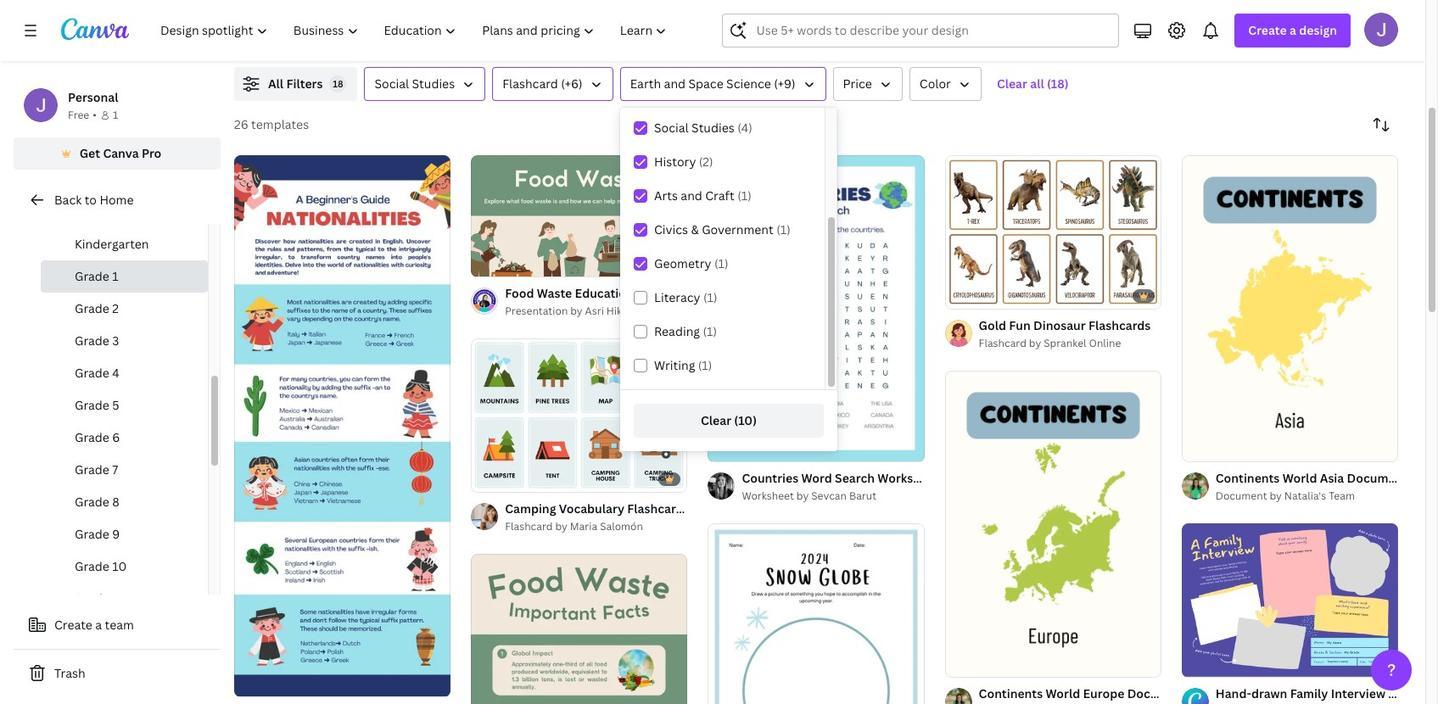 Task type: locate. For each thing, give the bounding box(es) containing it.
clear left (10)
[[701, 413, 732, 429]]

get canva pro
[[80, 145, 162, 161]]

1 vertical spatial studies
[[692, 120, 735, 136]]

camping vocabulary flashcards in colorful illustrative style image
[[471, 339, 688, 492]]

(1) right literacy
[[704, 289, 718, 306]]

flashcards inside gold fun dinosaur flashcards flashcard by sprankel online
[[1089, 318, 1151, 334]]

style inside countries word search worksheet blue in cute fun style worksheet by sevcan barut
[[1040, 470, 1070, 486]]

2 grade from the top
[[75, 301, 109, 317]]

social inside button
[[375, 76, 409, 92]]

flashcards inside camping vocabulary flashcards in colorful illustrative style flashcard by maria salomón
[[628, 501, 690, 517]]

1 vertical spatial flashcard
[[979, 336, 1027, 351]]

11
[[112, 591, 125, 607]]

1 grade from the top
[[75, 268, 109, 284]]

1 horizontal spatial create
[[1249, 22, 1288, 38]]

0 vertical spatial create
[[1249, 22, 1288, 38]]

1 horizontal spatial 5
[[502, 472, 508, 485]]

flashcard by sprankel online link
[[979, 336, 1151, 352]]

create left design
[[1249, 22, 1288, 38]]

trash link
[[14, 657, 221, 691]]

1 horizontal spatial social
[[655, 120, 689, 136]]

grade left 3
[[75, 333, 109, 349]]

earth and space science (+9)
[[630, 76, 796, 92]]

grade 2
[[75, 301, 119, 317]]

grade for grade 8
[[75, 494, 109, 510]]

grade 9 link
[[41, 519, 208, 551]]

grade left 9
[[75, 526, 109, 542]]

by left the 'natalia's'
[[1270, 489, 1283, 503]]

0 vertical spatial fun
[[1010, 318, 1031, 334]]

1 horizontal spatial flashcards
[[1089, 318, 1151, 334]]

personal
[[68, 89, 118, 105]]

filters
[[286, 76, 323, 92]]

studies inside social studies button
[[412, 76, 455, 92]]

create inside dropdown button
[[1249, 22, 1288, 38]]

0 horizontal spatial studies
[[412, 76, 455, 92]]

6 grade from the top
[[75, 430, 109, 446]]

(+6)
[[561, 76, 583, 92]]

11 grade from the top
[[75, 591, 109, 607]]

fun right cute at the right
[[1016, 470, 1037, 486]]

4
[[112, 365, 120, 381]]

1 vertical spatial clear
[[701, 413, 732, 429]]

1 for presentation by asri hikmatunnisa
[[483, 256, 488, 269]]

social up "history"
[[655, 120, 689, 136]]

0 vertical spatial clear
[[997, 76, 1028, 92]]

social for social studies
[[375, 76, 409, 92]]

free •
[[68, 108, 97, 122]]

vocabulary
[[559, 501, 625, 517]]

0 vertical spatial 5
[[112, 397, 119, 413]]

a left design
[[1290, 22, 1297, 38]]

and
[[664, 76, 686, 92], [681, 188, 703, 204]]

1 vertical spatial style
[[823, 501, 852, 517]]

natalia's
[[1285, 489, 1327, 503]]

None search field
[[723, 14, 1120, 48]]

(1) for geometry (1)
[[715, 256, 729, 272]]

social right 18
[[375, 76, 409, 92]]

(4)
[[738, 120, 753, 136]]

0 vertical spatial a
[[1290, 22, 1297, 38]]

a for design
[[1290, 22, 1297, 38]]

and right "arts"
[[681, 188, 703, 204]]

maria
[[570, 520, 598, 534]]

continents world asia document in yellow blue white illustrative style image
[[1182, 155, 1399, 462]]

nationalities infographic in white blue cute fun style image
[[234, 155, 451, 697]]

10 grade from the top
[[75, 559, 109, 575]]

a inside dropdown button
[[1290, 22, 1297, 38]]

3
[[112, 333, 119, 349]]

government
[[702, 222, 774, 238]]

presentation by asri hikmatunnisa link
[[505, 303, 688, 320]]

1 vertical spatial flashcards
[[628, 501, 690, 517]]

0 horizontal spatial social
[[375, 76, 409, 92]]

colorful
[[707, 501, 754, 517]]

grade for grade 6
[[75, 430, 109, 446]]

team
[[1330, 489, 1356, 503]]

flashcard left the (+6)
[[503, 76, 558, 92]]

1 vertical spatial 10
[[112, 559, 127, 575]]

and right earth
[[664, 76, 686, 92]]

2 vertical spatial flashcard
[[505, 520, 553, 534]]

Sort by button
[[1365, 108, 1399, 142]]

fun right "gold"
[[1010, 318, 1031, 334]]

grade down grade 4
[[75, 397, 109, 413]]

grade up grade 2
[[75, 268, 109, 284]]

0 vertical spatial flashcards
[[1089, 318, 1151, 334]]

fun
[[1010, 318, 1031, 334], [1016, 470, 1037, 486]]

grade 6 link
[[41, 422, 208, 454]]

8
[[112, 494, 120, 510]]

5 grade from the top
[[75, 397, 109, 413]]

4 grade from the top
[[75, 365, 109, 381]]

by
[[571, 304, 583, 318], [1030, 336, 1042, 351], [797, 489, 809, 503], [1270, 489, 1283, 503], [556, 520, 568, 534]]

jacob simon image
[[1365, 13, 1399, 47]]

earth and space science (+9) button
[[620, 67, 827, 101]]

grade down grade 9
[[75, 559, 109, 575]]

grade 9
[[75, 526, 120, 542]]

dinosaur
[[1034, 318, 1086, 334]]

flashcards up "online"
[[1089, 318, 1151, 334]]

0 horizontal spatial 2
[[112, 301, 119, 317]]

online
[[1090, 336, 1122, 351]]

8 grade from the top
[[75, 494, 109, 510]]

camping vocabulary flashcards in colorful illustrative style flashcard by maria salomón
[[505, 501, 852, 534]]

1 horizontal spatial studies
[[692, 120, 735, 136]]

clear left all
[[997, 76, 1028, 92]]

1 horizontal spatial a
[[1290, 22, 1297, 38]]

grade for grade 4
[[75, 365, 109, 381]]

social studies
[[375, 76, 455, 92]]

(+9)
[[774, 76, 796, 92]]

(1)
[[738, 188, 752, 204], [777, 222, 791, 238], [715, 256, 729, 272], [704, 289, 718, 306], [703, 323, 717, 340], [699, 357, 713, 374]]

grade for grade 1
[[75, 268, 109, 284]]

and inside button
[[664, 76, 686, 92]]

countries word search worksheet blue in cute fun style image
[[708, 155, 925, 462]]

9 grade from the top
[[75, 526, 109, 542]]

presentation by asri hikmatunnisa
[[505, 304, 674, 318]]

by left maria
[[556, 520, 568, 534]]

(2)
[[699, 154, 714, 170]]

illustrative
[[757, 501, 820, 517]]

create down grade 11
[[54, 617, 92, 633]]

1 of 10
[[483, 256, 513, 269]]

grade left 7
[[75, 462, 109, 478]]

color
[[920, 76, 952, 92]]

0 vertical spatial 10
[[502, 256, 513, 269]]

grade 3
[[75, 333, 119, 349]]

1 horizontal spatial 10
[[502, 256, 513, 269]]

5 down 4 at the left of page
[[112, 397, 119, 413]]

1 horizontal spatial worksheet
[[878, 470, 940, 486]]

a inside button
[[95, 617, 102, 633]]

by down word
[[797, 489, 809, 503]]

0 horizontal spatial clear
[[701, 413, 732, 429]]

document
[[1216, 489, 1268, 503]]

1 vertical spatial create
[[54, 617, 92, 633]]

back to home
[[54, 192, 134, 208]]

all
[[1031, 76, 1045, 92]]

1 vertical spatial of
[[964, 289, 974, 302]]

flashcard down "gold"
[[979, 336, 1027, 351]]

sprankel
[[1044, 336, 1087, 351]]

0 vertical spatial worksheet
[[878, 470, 940, 486]]

0 vertical spatial studies
[[412, 76, 455, 92]]

grade left 4 at the left of page
[[75, 365, 109, 381]]

0 horizontal spatial a
[[95, 617, 102, 633]]

grade 10 link
[[41, 551, 208, 583]]

worksheet down countries at bottom
[[742, 489, 795, 503]]

grade 6
[[75, 430, 120, 446]]

worksheet left the blue
[[878, 470, 940, 486]]

2 vertical spatial of
[[490, 472, 500, 485]]

1 vertical spatial a
[[95, 617, 102, 633]]

social
[[375, 76, 409, 92], [655, 120, 689, 136]]

(1) down civics & government (1)
[[715, 256, 729, 272]]

5 inside "link"
[[502, 472, 508, 485]]

1 inside "link"
[[483, 472, 488, 485]]

(1) for literacy (1)
[[704, 289, 718, 306]]

0 vertical spatial style
[[1040, 470, 1070, 486]]

flashcard down the camping
[[505, 520, 553, 534]]

style right cute at the right
[[1040, 470, 1070, 486]]

grade down grade 1 at the left of the page
[[75, 301, 109, 317]]

1 vertical spatial and
[[681, 188, 703, 204]]

of inside "link"
[[490, 472, 500, 485]]

literacy (1)
[[655, 289, 718, 306]]

grade for grade 5
[[75, 397, 109, 413]]

style inside camping vocabulary flashcards in colorful illustrative style flashcard by maria salomón
[[823, 501, 852, 517]]

0 vertical spatial social
[[375, 76, 409, 92]]

grade left 6
[[75, 430, 109, 446]]

9
[[112, 526, 120, 542]]

grade left 8
[[75, 494, 109, 510]]

0 horizontal spatial 10
[[112, 559, 127, 575]]

flashcards left in
[[628, 501, 690, 517]]

(1) right writing
[[699, 357, 713, 374]]

sevcan
[[812, 489, 847, 503]]

presentation
[[505, 304, 568, 318]]

by left sprankel
[[1030, 336, 1042, 351]]

1 vertical spatial fun
[[1016, 470, 1037, 486]]

clear all (18) button
[[989, 67, 1078, 101]]

2 up "gold"
[[976, 289, 981, 302]]

0 horizontal spatial worksheet
[[742, 489, 795, 503]]

create a design
[[1249, 22, 1338, 38]]

price button
[[833, 67, 903, 101]]

3 grade from the top
[[75, 333, 109, 349]]

social for social studies (4)
[[655, 120, 689, 136]]

d
[[1437, 686, 1439, 702]]

all filters
[[268, 76, 323, 92]]

a
[[1290, 22, 1297, 38], [95, 617, 102, 633]]

grade 10
[[75, 559, 127, 575]]

(1) right reading
[[703, 323, 717, 340]]

pro
[[142, 145, 162, 161]]

by inside gold fun dinosaur flashcards flashcard by sprankel online
[[1030, 336, 1042, 351]]

1 vertical spatial social
[[655, 120, 689, 136]]

blue
[[943, 470, 969, 486]]

grade 4
[[75, 365, 120, 381]]

10 up presentation
[[502, 256, 513, 269]]

26
[[234, 116, 248, 132]]

craft
[[706, 188, 735, 204]]

grade 11
[[75, 591, 125, 607]]

interview
[[1332, 686, 1386, 702]]

style down search
[[823, 501, 852, 517]]

color button
[[910, 67, 982, 101]]

0 horizontal spatial create
[[54, 617, 92, 633]]

0 vertical spatial flashcard
[[503, 76, 558, 92]]

7 grade from the top
[[75, 462, 109, 478]]

by inside camping vocabulary flashcards in colorful illustrative style flashcard by maria salomón
[[556, 520, 568, 534]]

flashcard by maria salomón link
[[505, 519, 688, 536]]

create inside button
[[54, 617, 92, 633]]

grade inside 'link'
[[75, 559, 109, 575]]

earth
[[630, 76, 661, 92]]

1 horizontal spatial clear
[[997, 76, 1028, 92]]

grade up the create a team
[[75, 591, 109, 607]]

hand-drawn family interview activity digital worksheet image
[[1182, 524, 1399, 677]]

grade for grade 3
[[75, 333, 109, 349]]

1 vertical spatial 5
[[502, 472, 508, 485]]

grade 2 link
[[41, 293, 208, 325]]

1 for flashcard by sprankel online
[[957, 289, 962, 302]]

create a team
[[54, 617, 134, 633]]

studies left '(4)'
[[692, 120, 735, 136]]

by left asri
[[571, 304, 583, 318]]

continents world europe document in green blue white illustrative style image
[[945, 371, 1162, 678]]

0 horizontal spatial flashcards
[[628, 501, 690, 517]]

(1) right government
[[777, 222, 791, 238]]

create for create a team
[[54, 617, 92, 633]]

0 vertical spatial and
[[664, 76, 686, 92]]

top level navigation element
[[149, 14, 682, 48]]

studies
[[412, 76, 455, 92], [692, 120, 735, 136]]

5 up the camping
[[502, 472, 508, 485]]

a left team
[[95, 617, 102, 633]]

activity
[[1389, 686, 1434, 702]]

grade for grade 9
[[75, 526, 109, 542]]

(10)
[[735, 413, 757, 429]]

0 horizontal spatial style
[[823, 501, 852, 517]]

science
[[727, 76, 771, 92]]

pre-school
[[75, 204, 137, 220]]

of
[[490, 256, 500, 269], [964, 289, 974, 302], [490, 472, 500, 485]]

countries
[[742, 470, 799, 486]]

clear for clear (10)
[[701, 413, 732, 429]]

10 down grade 9 link
[[112, 559, 127, 575]]

flashcard inside gold fun dinosaur flashcards flashcard by sprankel online
[[979, 336, 1027, 351]]

1 horizontal spatial style
[[1040, 470, 1070, 486]]

studies down 'top level navigation' element
[[412, 76, 455, 92]]

reading
[[655, 323, 700, 340]]

camping
[[505, 501, 556, 517]]

2 up 3
[[112, 301, 119, 317]]



Task type: vqa. For each thing, say whether or not it's contained in the screenshot.
(18)
yes



Task type: describe. For each thing, give the bounding box(es) containing it.
to
[[85, 192, 97, 208]]

hand-drawn family interview activity d link
[[1216, 685, 1439, 704]]

all
[[268, 76, 284, 92]]

a for team
[[95, 617, 102, 633]]

1 of 2 link
[[945, 155, 1162, 309]]

social studies (4)
[[655, 120, 753, 136]]

•
[[93, 108, 97, 122]]

cute
[[985, 470, 1013, 486]]

reading (1)
[[655, 323, 717, 340]]

18 filter options selected element
[[330, 76, 347, 93]]

create a design button
[[1236, 14, 1352, 48]]

school
[[98, 204, 137, 220]]

family
[[1291, 686, 1329, 702]]

arts and craft (1)
[[655, 188, 752, 204]]

clear all (18)
[[997, 76, 1069, 92]]

flashcard inside camping vocabulary flashcards in colorful illustrative style flashcard by maria salomón
[[505, 520, 553, 534]]

flashcard (+6) button
[[493, 67, 614, 101]]

countries word search worksheet blue in cute fun style worksheet by sevcan barut
[[742, 470, 1070, 503]]

(1) for writing (1)
[[699, 357, 713, 374]]

of for gold fun dinosaur flashcards
[[964, 289, 974, 302]]

studies for social studies (4)
[[692, 120, 735, 136]]

food waste important facts educational infographic in green beige illustrative style image
[[471, 554, 688, 705]]

2024 snow globe education worksheet in white teal and black lined graphic style image
[[708, 524, 925, 705]]

free
[[68, 108, 89, 122]]

back to home link
[[14, 183, 221, 217]]

get
[[80, 145, 100, 161]]

grade 11 link
[[41, 583, 208, 616]]

hikmatunnisa
[[607, 304, 674, 318]]

in
[[972, 470, 983, 486]]

kindergarten
[[75, 236, 149, 252]]

10 inside "1 of 10" link
[[502, 256, 513, 269]]

design
[[1300, 22, 1338, 38]]

kindergarten link
[[41, 228, 208, 261]]

of for camping vocabulary flashcards in colorful illustrative style
[[490, 472, 500, 485]]

(1) right craft at the top
[[738, 188, 752, 204]]

home
[[100, 192, 134, 208]]

gold fun dinosaur flashcards image
[[945, 156, 1162, 309]]

grade for grade 2
[[75, 301, 109, 317]]

back
[[54, 192, 82, 208]]

1 horizontal spatial 2
[[976, 289, 981, 302]]

grade for grade 11
[[75, 591, 109, 607]]

flashcard inside button
[[503, 76, 558, 92]]

and for space
[[664, 76, 686, 92]]

gold
[[979, 318, 1007, 334]]

pre-school link
[[41, 196, 208, 228]]

1 vertical spatial worksheet
[[742, 489, 795, 503]]

camping vocabulary flashcards in colorful illustrative style link
[[505, 500, 852, 519]]

fun inside gold fun dinosaur flashcards flashcard by sprankel online
[[1010, 318, 1031, 334]]

1 of 5
[[483, 472, 508, 485]]

grade 8 link
[[41, 486, 208, 519]]

grade 3 link
[[41, 325, 208, 357]]

history (2)
[[655, 154, 714, 170]]

10 inside grade 10 'link'
[[112, 559, 127, 575]]

by inside countries word search worksheet blue in cute fun style worksheet by sevcan barut
[[797, 489, 809, 503]]

civics
[[655, 222, 689, 238]]

geometry
[[655, 256, 712, 272]]

grade 5
[[75, 397, 119, 413]]

worksheet by sevcan barut link
[[742, 488, 925, 505]]

grade for grade 10
[[75, 559, 109, 575]]

&
[[691, 222, 699, 238]]

social studies button
[[365, 67, 486, 101]]

0 horizontal spatial 5
[[112, 397, 119, 413]]

7
[[112, 462, 118, 478]]

Search search field
[[757, 14, 1109, 47]]

1 for flashcard by maria salomón
[[483, 472, 488, 485]]

18
[[333, 77, 344, 90]]

grade 8
[[75, 494, 120, 510]]

literacy
[[655, 289, 701, 306]]

clear for clear all (18)
[[997, 76, 1028, 92]]

food waste educational presentation in beige green illustrative style image
[[471, 155, 688, 277]]

26 templates
[[234, 116, 309, 132]]

grade 7
[[75, 462, 118, 478]]

pre-
[[75, 204, 98, 220]]

grade for grade 7
[[75, 462, 109, 478]]

grade 7 link
[[41, 454, 208, 486]]

civics & government (1)
[[655, 222, 791, 238]]

clear (10) button
[[634, 404, 824, 438]]

studies for social studies
[[412, 76, 455, 92]]

0 vertical spatial of
[[490, 256, 500, 269]]

and for craft
[[681, 188, 703, 204]]

fun inside countries word search worksheet blue in cute fun style worksheet by sevcan barut
[[1016, 470, 1037, 486]]

countries word search worksheet blue in cute fun style link
[[742, 469, 1070, 488]]

(18)
[[1048, 76, 1069, 92]]

grade 1
[[75, 268, 119, 284]]

1 of 2
[[957, 289, 981, 302]]

grade 4 link
[[41, 357, 208, 390]]

history
[[655, 154, 696, 170]]

flashcard (+6)
[[503, 76, 583, 92]]

gold fun dinosaur flashcards flashcard by sprankel online
[[979, 318, 1151, 351]]

hand-drawn family interview activity d
[[1216, 686, 1439, 702]]

drawn
[[1252, 686, 1288, 702]]

space
[[689, 76, 724, 92]]

create for create a design
[[1249, 22, 1288, 38]]

writing (1)
[[655, 357, 713, 374]]

asri
[[585, 304, 604, 318]]

(1) for reading (1)
[[703, 323, 717, 340]]

1 of 5 link
[[471, 339, 688, 492]]

1 of 10 link
[[471, 155, 688, 277]]



